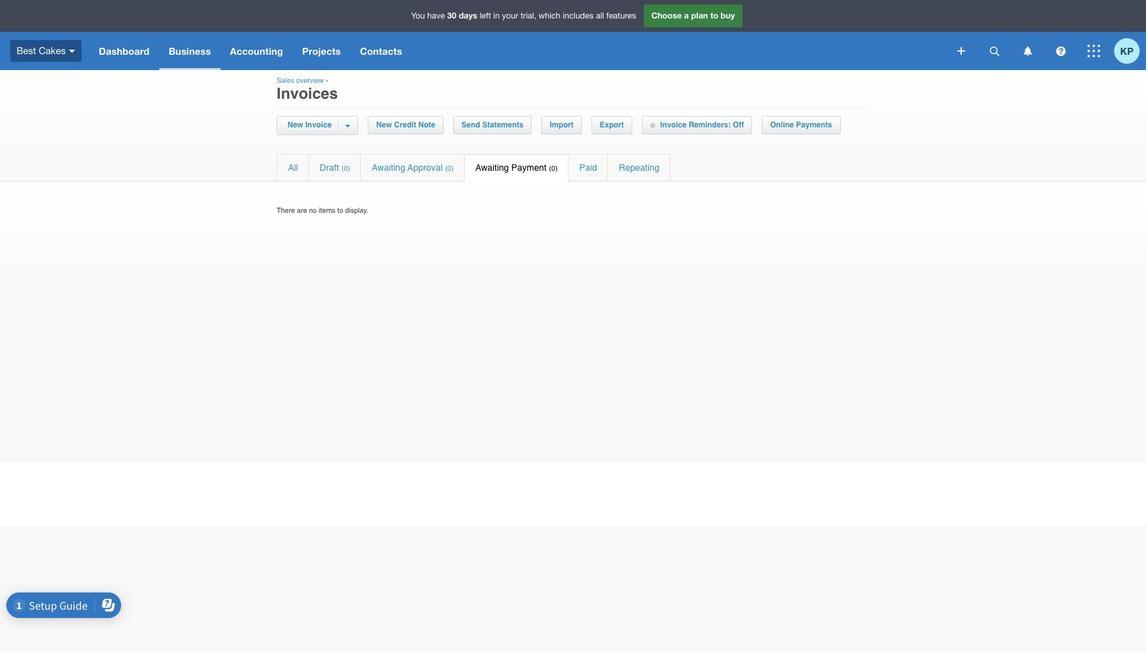 Task type: locate. For each thing, give the bounding box(es) containing it.
new
[[287, 120, 303, 129], [376, 120, 392, 129]]

awaiting payment (0)
[[475, 163, 558, 173]]

(0) right draft at the left
[[342, 164, 350, 173]]

›
[[326, 76, 328, 85]]

items
[[319, 207, 336, 215]]

awaiting
[[372, 163, 405, 173], [475, 163, 509, 173]]

accounting
[[230, 45, 283, 57]]

have
[[427, 11, 445, 21]]

0 horizontal spatial invoice
[[305, 120, 332, 129]]

1 horizontal spatial svg image
[[1023, 46, 1032, 56]]

1 (0) from the left
[[342, 164, 350, 173]]

you
[[411, 11, 425, 21]]

dashboard
[[99, 45, 150, 57]]

to right items on the left top
[[337, 207, 343, 215]]

new down invoices
[[287, 120, 303, 129]]

1 horizontal spatial (0)
[[445, 164, 454, 173]]

2 new from the left
[[376, 120, 392, 129]]

1 new from the left
[[287, 120, 303, 129]]

(0) inside awaiting approval (0)
[[445, 164, 454, 173]]

1 invoice from the left
[[305, 120, 332, 129]]

2 (0) from the left
[[445, 164, 454, 173]]

invoices
[[277, 85, 338, 103]]

online
[[770, 120, 794, 129]]

(0) for awaiting approval
[[445, 164, 454, 173]]

0 horizontal spatial awaiting
[[372, 163, 405, 173]]

projects button
[[293, 32, 350, 70]]

2 awaiting from the left
[[475, 163, 509, 173]]

a
[[684, 10, 689, 21]]

awaiting left approval
[[372, 163, 405, 173]]

(0) right approval
[[445, 164, 454, 173]]

1 horizontal spatial to
[[710, 10, 718, 21]]

dashboard link
[[89, 32, 159, 70]]

import link
[[542, 117, 581, 134]]

invoice left reminders:
[[660, 120, 687, 129]]

0 horizontal spatial (0)
[[342, 164, 350, 173]]

banner
[[0, 0, 1146, 70]]

trial,
[[521, 11, 536, 21]]

2 horizontal spatial (0)
[[549, 164, 558, 173]]

draft
[[320, 163, 339, 173]]

overview
[[296, 76, 324, 85]]

1 horizontal spatial invoice
[[660, 120, 687, 129]]

(0) inside awaiting payment (0)
[[549, 164, 558, 173]]

new for new invoice
[[287, 120, 303, 129]]

svg image
[[1087, 45, 1100, 57], [990, 46, 999, 56], [1056, 46, 1065, 56], [69, 50, 75, 53]]

display.
[[345, 207, 369, 215]]

kp
[[1120, 45, 1134, 56]]

awaiting approval (0)
[[372, 163, 454, 173]]

sales overview link
[[277, 76, 324, 85]]

1 awaiting from the left
[[372, 163, 405, 173]]

note
[[418, 120, 435, 129]]

days
[[459, 10, 477, 21]]

0 vertical spatial to
[[710, 10, 718, 21]]

2 invoice from the left
[[660, 120, 687, 129]]

choose
[[651, 10, 682, 21]]

to
[[710, 10, 718, 21], [337, 207, 343, 215]]

buy
[[721, 10, 735, 21]]

banner containing kp
[[0, 0, 1146, 70]]

accounting button
[[220, 32, 293, 70]]

awaiting left payment
[[475, 163, 509, 173]]

1 horizontal spatial awaiting
[[475, 163, 509, 173]]

1 horizontal spatial new
[[376, 120, 392, 129]]

0 horizontal spatial new
[[287, 120, 303, 129]]

invoice down invoices
[[305, 120, 332, 129]]

3 (0) from the left
[[549, 164, 558, 173]]

no
[[309, 207, 317, 215]]

all link
[[277, 155, 308, 181]]

invoice reminders:                                  off link
[[642, 117, 752, 134]]

online payments link
[[762, 117, 840, 134]]

left
[[480, 11, 491, 21]]

your
[[502, 11, 518, 21]]

(0)
[[342, 164, 350, 173], [445, 164, 454, 173], [549, 164, 558, 173]]

export link
[[592, 117, 632, 134]]

to left buy
[[710, 10, 718, 21]]

1 vertical spatial to
[[337, 207, 343, 215]]

svg image
[[1023, 46, 1032, 56], [957, 47, 965, 55]]

new left credit
[[376, 120, 392, 129]]

approval
[[408, 163, 443, 173]]

export
[[600, 120, 624, 129]]

invoice
[[305, 120, 332, 129], [660, 120, 687, 129]]

(0) right payment
[[549, 164, 558, 173]]

projects
[[302, 45, 341, 57]]



Task type: describe. For each thing, give the bounding box(es) containing it.
send statements link
[[454, 117, 531, 134]]

paid link
[[568, 155, 607, 181]]

kp button
[[1114, 32, 1146, 70]]

repeating
[[619, 163, 660, 173]]

business
[[169, 45, 211, 57]]

0 horizontal spatial svg image
[[957, 47, 965, 55]]

off
[[733, 120, 744, 129]]

awaiting for awaiting payment
[[475, 163, 509, 173]]

contacts button
[[350, 32, 412, 70]]

svg image inside best cakes popup button
[[69, 50, 75, 53]]

features
[[606, 11, 636, 21]]

sales
[[277, 76, 294, 85]]

import
[[550, 120, 574, 129]]

paid
[[579, 163, 597, 173]]

repeating link
[[608, 155, 670, 181]]

best cakes
[[17, 45, 66, 56]]

in
[[493, 11, 500, 21]]

payments
[[796, 120, 832, 129]]

invoice reminders:                                  off
[[660, 120, 744, 129]]

sales overview › invoices
[[277, 76, 338, 103]]

all
[[288, 163, 298, 173]]

business button
[[159, 32, 220, 70]]

new invoice link
[[284, 117, 338, 134]]

you have 30 days left in your trial, which includes all features
[[411, 10, 636, 21]]

reminders:
[[689, 120, 731, 129]]

there are no items to display.
[[277, 207, 369, 215]]

0 horizontal spatial to
[[337, 207, 343, 215]]

credit
[[394, 120, 416, 129]]

cakes
[[39, 45, 66, 56]]

invoice inside invoice reminders:                                  off link
[[660, 120, 687, 129]]

there
[[277, 207, 295, 215]]

are
[[297, 207, 307, 215]]

(0) for awaiting payment
[[549, 164, 558, 173]]

30
[[447, 10, 456, 21]]

online payments
[[770, 120, 832, 129]]

awaiting for awaiting approval
[[372, 163, 405, 173]]

invoice inside new invoice link
[[305, 120, 332, 129]]

draft (0)
[[320, 163, 350, 173]]

choose a plan to buy
[[651, 10, 735, 21]]

to inside banner
[[710, 10, 718, 21]]

contacts
[[360, 45, 402, 57]]

which
[[539, 11, 561, 21]]

send
[[462, 120, 480, 129]]

includes
[[563, 11, 594, 21]]

best
[[17, 45, 36, 56]]

(0) inside draft (0)
[[342, 164, 350, 173]]

new credit note
[[376, 120, 435, 129]]

new invoice
[[287, 120, 332, 129]]

all
[[596, 11, 604, 21]]

payment
[[511, 163, 547, 173]]

plan
[[691, 10, 708, 21]]

new credit note link
[[369, 117, 443, 134]]

send statements
[[462, 120, 524, 129]]

best cakes button
[[0, 32, 89, 70]]

new for new credit note
[[376, 120, 392, 129]]

statements
[[482, 120, 524, 129]]



Task type: vqa. For each thing, say whether or not it's contained in the screenshot.
You have 30 days left in your trial, which includes all features
yes



